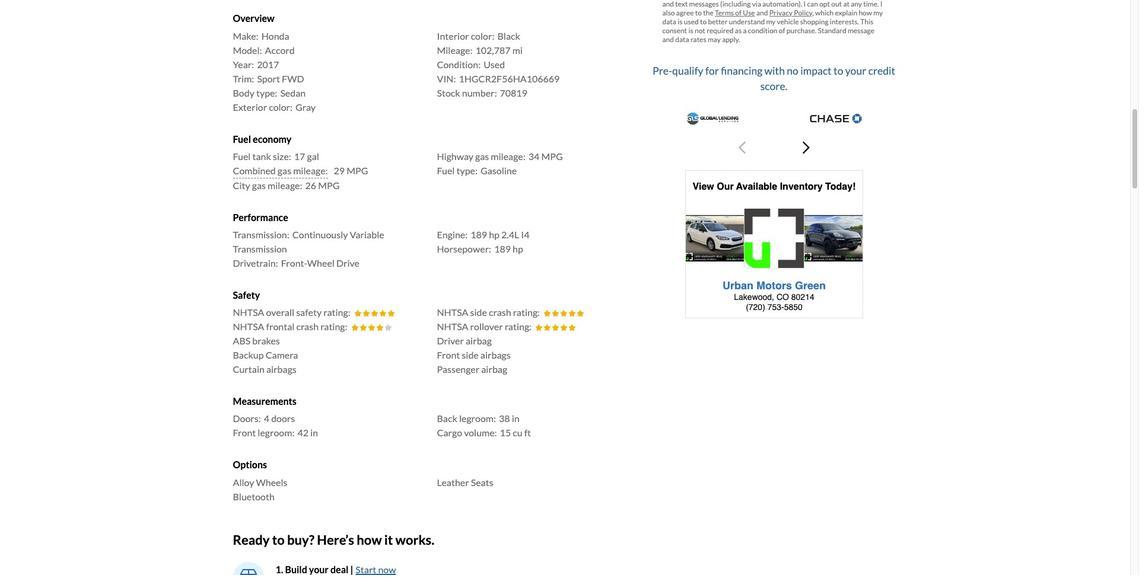 Task type: vqa. For each thing, say whether or not it's contained in the screenshot.
All
no



Task type: describe. For each thing, give the bounding box(es) containing it.
in inside 'doors: 4 doors front legroom: 42 in'
[[310, 428, 318, 439]]

alloy
[[233, 477, 254, 488]]

rating: for nhtsa side crash rating:
[[513, 307, 540, 318]]

economy
[[253, 133, 292, 145]]

1 vertical spatial hp
[[513, 243, 523, 255]]

with
[[765, 65, 785, 77]]

17
[[294, 151, 305, 162]]

privacy
[[770, 8, 793, 17]]

1 horizontal spatial and
[[757, 8, 768, 17]]

interior color: black mileage: 102,787 mi condition: used vin: 1hgcr2f56ha106669 stock number: 70819
[[437, 30, 560, 98]]

nhtsa for nhtsa overall safety rating:
[[233, 307, 264, 318]]

to inside pre-qualify for financing with no impact to your credit score.
[[834, 65, 844, 77]]

a
[[743, 26, 747, 35]]

chevron right image
[[803, 140, 810, 155]]

buy?
[[287, 532, 315, 548]]

abs
[[233, 335, 251, 347]]

1hgcr2f56ha106669
[[459, 73, 560, 84]]

box usd image
[[240, 569, 257, 576]]

performance
[[233, 212, 288, 223]]

cargo
[[437, 428, 462, 439]]

drivetrain:
[[233, 258, 278, 269]]

stock
[[437, 87, 460, 98]]

options
[[233, 460, 267, 471]]

accord
[[265, 44, 295, 56]]

curtain
[[233, 364, 265, 375]]

vin:
[[437, 73, 456, 84]]

terms of use link
[[715, 8, 755, 17]]

doors: 4 doors front legroom: 42 in
[[233, 413, 318, 439]]

terms
[[715, 8, 734, 17]]

doors:
[[233, 413, 261, 425]]

overall
[[266, 307, 294, 318]]

legroom: inside back legroom: 38 in cargo volume: 15 cu ft
[[459, 413, 496, 425]]

ready
[[233, 532, 270, 548]]

sport
[[257, 73, 280, 84]]

0 vertical spatial side
[[470, 307, 487, 318]]

front inside driver airbag front side airbags passenger airbag
[[437, 350, 460, 361]]

your
[[846, 65, 867, 77]]

rollover
[[470, 321, 503, 332]]

gas inside highway gas mileage: 34 mpg fuel type: gasoline
[[475, 151, 489, 162]]

legroom: inside 'doors: 4 doors front legroom: 42 in'
[[258, 428, 295, 439]]

standard
[[818, 26, 847, 35]]

advertisement region
[[685, 170, 863, 318]]

qualify
[[672, 65, 704, 77]]

nhtsa for nhtsa rollover rating:
[[437, 321, 469, 332]]

continuously
[[292, 229, 348, 240]]

use
[[743, 8, 755, 17]]

in inside back legroom: 38 in cargo volume: 15 cu ft
[[512, 413, 520, 425]]

safety
[[233, 290, 260, 301]]

fuel economy
[[233, 133, 292, 145]]

combined
[[233, 165, 276, 176]]

alloy wheels bluetooth
[[233, 477, 288, 502]]

2.4l
[[501, 229, 519, 240]]

4
[[264, 413, 269, 425]]

this
[[861, 17, 874, 26]]

42
[[298, 428, 309, 439]]

continuously variable transmission
[[233, 229, 384, 255]]

doors
[[271, 413, 295, 425]]

brakes
[[252, 335, 280, 347]]

it
[[384, 532, 393, 548]]

nhtsa for nhtsa side crash rating:
[[437, 307, 469, 318]]

fuel for fuel economy
[[233, 133, 251, 145]]

0 horizontal spatial gas
[[252, 180, 266, 191]]

driver
[[437, 335, 464, 347]]

airbags inside driver airbag front side airbags passenger airbag
[[481, 350, 511, 361]]

ft
[[524, 428, 531, 439]]

fwd
[[282, 73, 304, 84]]

0 horizontal spatial how
[[357, 532, 382, 548]]

gasoline
[[481, 165, 517, 176]]

safety
[[296, 307, 322, 318]]

leather
[[437, 477, 469, 488]]

horsepower:
[[437, 243, 491, 255]]

chevron left image
[[739, 140, 746, 155]]

privacy policy link
[[770, 8, 813, 17]]

works.
[[396, 532, 434, 548]]

38
[[499, 413, 510, 425]]

to inside , which explain how my data is used to better understand my vehicle shopping interests. this consent is not required as a condition of purchase. standard message and data rates may apply.
[[700, 17, 707, 26]]

0 vertical spatial data
[[663, 17, 676, 26]]

airbags inside abs brakes backup camera curtain airbags
[[266, 364, 297, 375]]

financing
[[721, 65, 763, 77]]

here's
[[317, 532, 354, 548]]

1 vertical spatial gas
[[278, 165, 291, 176]]

wheel
[[307, 258, 335, 269]]

type: inside highway gas mileage: 34 mpg fuel type: gasoline
[[457, 165, 478, 176]]

vehicle
[[777, 17, 799, 26]]

, which explain how my data is used to better understand my vehicle shopping interests. this consent is not required as a condition of purchase. standard message and data rates may apply.
[[663, 8, 883, 44]]

explain
[[835, 8, 858, 17]]

1 vertical spatial 189
[[494, 243, 511, 255]]

terms of use and privacy policy
[[715, 8, 813, 17]]

as
[[735, 26, 742, 35]]

0 horizontal spatial my
[[766, 17, 776, 26]]

nhtsa side crash rating:
[[437, 307, 540, 318]]



Task type: locate. For each thing, give the bounding box(es) containing it.
data
[[663, 17, 676, 26], [675, 35, 689, 44]]

type: down sport
[[256, 87, 277, 98]]

abs brakes backup camera curtain airbags
[[233, 335, 298, 375]]

front down driver
[[437, 350, 460, 361]]

34
[[529, 151, 540, 162]]

airbags
[[481, 350, 511, 361], [266, 364, 297, 375]]

rating: right rollover
[[505, 321, 532, 332]]

0 horizontal spatial of
[[735, 8, 742, 17]]

0 horizontal spatial crash
[[296, 321, 319, 332]]

is
[[678, 17, 683, 26], [689, 26, 694, 35]]

legroom: down doors
[[258, 428, 295, 439]]

1 horizontal spatial gas
[[278, 165, 291, 176]]

my left "vehicle"
[[766, 17, 776, 26]]

0 vertical spatial airbag
[[466, 335, 492, 347]]

engine: 189 hp 2.4l i4 horsepower: 189 hp
[[437, 229, 530, 255]]

score.
[[761, 80, 788, 93]]

message
[[848, 26, 875, 35]]

black
[[498, 30, 520, 41]]

policy
[[794, 8, 813, 17]]

measurements
[[233, 396, 297, 407]]

impact
[[801, 65, 832, 77]]

to
[[700, 17, 707, 26], [834, 65, 844, 77], [272, 532, 285, 548]]

0 vertical spatial how
[[859, 8, 872, 17]]

airbags down rollover
[[481, 350, 511, 361]]

city
[[233, 180, 250, 191]]

required
[[707, 26, 734, 35]]

for
[[706, 65, 719, 77]]

make: honda model: accord year: 2017 trim: sport fwd body type: sedan exterior color: gray
[[233, 30, 316, 113]]

mpg
[[541, 151, 563, 162], [347, 165, 368, 176], [318, 180, 340, 191]]

0 vertical spatial legroom:
[[459, 413, 496, 425]]

crash for frontal
[[296, 321, 319, 332]]

color: inside "interior color: black mileage: 102,787 mi condition: used vin: 1hgcr2f56ha106669 stock number: 70819"
[[471, 30, 495, 41]]

pre-qualify for financing with no impact to your credit score.
[[653, 65, 896, 93]]

0 vertical spatial of
[[735, 8, 742, 17]]

0 horizontal spatial legroom:
[[258, 428, 295, 439]]

70819
[[500, 87, 528, 98]]

color: inside make: honda model: accord year: 2017 trim: sport fwd body type: sedan exterior color: gray
[[269, 101, 293, 113]]

condition
[[748, 26, 778, 35]]

how inside , which explain how my data is used to better understand my vehicle shopping interests. this consent is not required as a condition of purchase. standard message and data rates may apply.
[[859, 8, 872, 17]]

1 vertical spatial to
[[834, 65, 844, 77]]

1 horizontal spatial crash
[[489, 307, 511, 318]]

0 horizontal spatial hp
[[489, 229, 500, 240]]

hp left 2.4l at top
[[489, 229, 500, 240]]

0 vertical spatial mileage:
[[491, 151, 526, 162]]

highway
[[437, 151, 474, 162]]

camera
[[266, 350, 298, 361]]

1 vertical spatial of
[[779, 26, 785, 35]]

year:
[[233, 59, 254, 70]]

mileage: left the 26
[[268, 180, 302, 191]]

color:
[[471, 30, 495, 41], [269, 101, 293, 113]]

189 down 2.4l at top
[[494, 243, 511, 255]]

gray
[[296, 101, 316, 113]]

in right 42
[[310, 428, 318, 439]]

backup
[[233, 350, 264, 361]]

body
[[233, 87, 255, 98]]

and inside , which explain how my data is used to better understand my vehicle shopping interests. this consent is not required as a condition of purchase. standard message and data rates may apply.
[[663, 35, 674, 44]]

bluetooth
[[233, 491, 275, 502]]

gas down combined
[[252, 180, 266, 191]]

transmission
[[233, 243, 287, 255]]

0 vertical spatial airbags
[[481, 350, 511, 361]]

1 vertical spatial front
[[233, 428, 256, 439]]

airbags down the camera
[[266, 364, 297, 375]]

rating: up the nhtsa rollover rating:
[[513, 307, 540, 318]]

1 vertical spatial airbag
[[481, 364, 507, 375]]

tank
[[253, 151, 271, 162]]

may
[[708, 35, 721, 44]]

crash down safety
[[296, 321, 319, 332]]

1 horizontal spatial 189
[[494, 243, 511, 255]]

rating: right safety
[[324, 307, 351, 318]]

mileage: down gal
[[293, 165, 328, 176]]

of left use
[[735, 8, 742, 17]]

mileage: up gasoline in the top of the page
[[491, 151, 526, 162]]

2 vertical spatial mpg
[[318, 180, 340, 191]]

2 horizontal spatial to
[[834, 65, 844, 77]]

airbag
[[466, 335, 492, 347], [481, 364, 507, 375]]

nhtsa
[[233, 307, 264, 318], [437, 307, 469, 318], [233, 321, 264, 332], [437, 321, 469, 332]]

gas up gasoline in the top of the page
[[475, 151, 489, 162]]

fuel
[[233, 133, 251, 145], [233, 151, 251, 162], [437, 165, 455, 176]]

2 vertical spatial to
[[272, 532, 285, 548]]

1 horizontal spatial hp
[[513, 243, 523, 255]]

1 horizontal spatial legroom:
[[459, 413, 496, 425]]

0 horizontal spatial color:
[[269, 101, 293, 113]]

0 vertical spatial mpg
[[541, 151, 563, 162]]

data left rates on the right top of page
[[675, 35, 689, 44]]

rating: down safety
[[321, 321, 347, 332]]

understand
[[729, 17, 765, 26]]

mileage:
[[437, 44, 473, 56]]

front
[[437, 350, 460, 361], [233, 428, 256, 439]]

highway gas mileage: 34 mpg fuel type: gasoline
[[437, 151, 563, 176]]

legroom:
[[459, 413, 496, 425], [258, 428, 295, 439]]

fuel for fuel tank size: 17 gal combined gas mileage: 29 mpg city gas mileage: 26 mpg
[[233, 151, 251, 162]]

1 horizontal spatial my
[[874, 8, 883, 17]]

in
[[512, 413, 520, 425], [310, 428, 318, 439]]

1 horizontal spatial mpg
[[347, 165, 368, 176]]

how up the message
[[859, 8, 872, 17]]

1 vertical spatial and
[[663, 35, 674, 44]]

,
[[813, 8, 814, 17]]

0 vertical spatial color:
[[471, 30, 495, 41]]

drive
[[336, 258, 360, 269]]

engine:
[[437, 229, 468, 240]]

2 horizontal spatial gas
[[475, 151, 489, 162]]

0 vertical spatial fuel
[[233, 133, 251, 145]]

how left the it on the bottom
[[357, 532, 382, 548]]

0 horizontal spatial and
[[663, 35, 674, 44]]

cu
[[513, 428, 523, 439]]

1 vertical spatial side
[[462, 350, 479, 361]]

mileage: inside highway gas mileage: 34 mpg fuel type: gasoline
[[491, 151, 526, 162]]

189 up horsepower: on the left of page
[[471, 229, 487, 240]]

fuel inside highway gas mileage: 34 mpg fuel type: gasoline
[[437, 165, 455, 176]]

gas
[[475, 151, 489, 162], [278, 165, 291, 176], [252, 180, 266, 191]]

mpg right the 26
[[318, 180, 340, 191]]

0 horizontal spatial mpg
[[318, 180, 340, 191]]

shopping
[[800, 17, 829, 26]]

number:
[[462, 87, 497, 98]]

0 horizontal spatial airbags
[[266, 364, 297, 375]]

airbag right the passenger
[[481, 364, 507, 375]]

and left rates on the right top of page
[[663, 35, 674, 44]]

1 vertical spatial how
[[357, 532, 382, 548]]

1 vertical spatial data
[[675, 35, 689, 44]]

pre-qualify for financing with no impact to your credit score. button
[[651, 58, 898, 165]]

of inside , which explain how my data is used to better understand my vehicle shopping interests. this consent is not required as a condition of purchase. standard message and data rates may apply.
[[779, 26, 785, 35]]

to left buy?
[[272, 532, 285, 548]]

purchase.
[[787, 26, 817, 35]]

crash for side
[[489, 307, 511, 318]]

2 vertical spatial fuel
[[437, 165, 455, 176]]

which
[[815, 8, 834, 17]]

0 vertical spatial type:
[[256, 87, 277, 98]]

not
[[695, 26, 705, 35]]

rating:
[[324, 307, 351, 318], [513, 307, 540, 318], [321, 321, 347, 332], [505, 321, 532, 332]]

crash
[[489, 307, 511, 318], [296, 321, 319, 332]]

rating: for nhtsa frontal crash rating:
[[321, 321, 347, 332]]

transmission:
[[233, 229, 289, 240]]

nhtsa frontal crash rating:
[[233, 321, 347, 332]]

front down doors:
[[233, 428, 256, 439]]

trim:
[[233, 73, 254, 84]]

of
[[735, 8, 742, 17], [779, 26, 785, 35]]

1 vertical spatial type:
[[457, 165, 478, 176]]

0 vertical spatial gas
[[475, 151, 489, 162]]

to left your at the right of page
[[834, 65, 844, 77]]

0 horizontal spatial is
[[678, 17, 683, 26]]

airbag down the nhtsa rollover rating:
[[466, 335, 492, 347]]

crash up rollover
[[489, 307, 511, 318]]

leather seats
[[437, 477, 493, 488]]

and right use
[[757, 8, 768, 17]]

fuel inside fuel tank size: 17 gal combined gas mileage: 29 mpg city gas mileage: 26 mpg
[[233, 151, 251, 162]]

type:
[[256, 87, 277, 98], [457, 165, 478, 176]]

used
[[684, 17, 699, 26]]

front-
[[281, 258, 307, 269]]

1 horizontal spatial color:
[[471, 30, 495, 41]]

1 horizontal spatial airbags
[[481, 350, 511, 361]]

nhtsa for nhtsa frontal crash rating:
[[233, 321, 264, 332]]

1 vertical spatial in
[[310, 428, 318, 439]]

0 horizontal spatial front
[[233, 428, 256, 439]]

gas down size:
[[278, 165, 291, 176]]

1 vertical spatial color:
[[269, 101, 293, 113]]

1 horizontal spatial in
[[512, 413, 520, 425]]

consent
[[663, 26, 687, 35]]

1 vertical spatial fuel
[[233, 151, 251, 162]]

0 vertical spatial front
[[437, 350, 460, 361]]

ready to buy? here's how it works.
[[233, 532, 434, 548]]

is left not
[[689, 26, 694, 35]]

1 horizontal spatial is
[[689, 26, 694, 35]]

is left used
[[678, 17, 683, 26]]

color: down sedan
[[269, 101, 293, 113]]

mpg inside highway gas mileage: 34 mpg fuel type: gasoline
[[541, 151, 563, 162]]

1 horizontal spatial of
[[779, 26, 785, 35]]

seats
[[471, 477, 493, 488]]

passenger
[[437, 364, 480, 375]]

used
[[484, 59, 505, 70]]

mpg right "29"
[[347, 165, 368, 176]]

type: down highway
[[457, 165, 478, 176]]

rating: for nhtsa overall safety rating:
[[324, 307, 351, 318]]

0 vertical spatial to
[[700, 17, 707, 26]]

type: inside make: honda model: accord year: 2017 trim: sport fwd body type: sedan exterior color: gray
[[256, 87, 277, 98]]

29
[[334, 165, 345, 176]]

1 vertical spatial legroom:
[[258, 428, 295, 439]]

color: up 102,787
[[471, 30, 495, 41]]

0 vertical spatial 189
[[471, 229, 487, 240]]

apply.
[[722, 35, 740, 44]]

variable
[[350, 229, 384, 240]]

fuel up combined
[[233, 151, 251, 162]]

data left used
[[663, 17, 676, 26]]

1 horizontal spatial to
[[700, 17, 707, 26]]

overview
[[233, 13, 275, 24]]

1 horizontal spatial how
[[859, 8, 872, 17]]

in right 38
[[512, 413, 520, 425]]

0 vertical spatial crash
[[489, 307, 511, 318]]

0 vertical spatial and
[[757, 8, 768, 17]]

side up the passenger
[[462, 350, 479, 361]]

0 vertical spatial in
[[512, 413, 520, 425]]

0 horizontal spatial to
[[272, 532, 285, 548]]

15
[[500, 428, 511, 439]]

frontal
[[266, 321, 295, 332]]

side inside driver airbag front side airbags passenger airbag
[[462, 350, 479, 361]]

and
[[757, 8, 768, 17], [663, 35, 674, 44]]

2 vertical spatial mileage:
[[268, 180, 302, 191]]

1 vertical spatial crash
[[296, 321, 319, 332]]

front inside 'doors: 4 doors front legroom: 42 in'
[[233, 428, 256, 439]]

make:
[[233, 30, 259, 41]]

drivetrain: front-wheel drive
[[233, 258, 360, 269]]

1 vertical spatial airbags
[[266, 364, 297, 375]]

size:
[[273, 151, 291, 162]]

1 vertical spatial mpg
[[347, 165, 368, 176]]

model:
[[233, 44, 262, 56]]

0 horizontal spatial 189
[[471, 229, 487, 240]]

mpg right 34
[[541, 151, 563, 162]]

gal
[[307, 151, 319, 162]]

wheels
[[256, 477, 288, 488]]

1 horizontal spatial type:
[[457, 165, 478, 176]]

to right used
[[700, 17, 707, 26]]

side up the nhtsa rollover rating:
[[470, 307, 487, 318]]

0 horizontal spatial in
[[310, 428, 318, 439]]

0 vertical spatial hp
[[489, 229, 500, 240]]

of down privacy
[[779, 26, 785, 35]]

my up the message
[[874, 8, 883, 17]]

1 vertical spatial mileage:
[[293, 165, 328, 176]]

0 horizontal spatial type:
[[256, 87, 277, 98]]

1 horizontal spatial front
[[437, 350, 460, 361]]

2017
[[257, 59, 279, 70]]

fuel left economy
[[233, 133, 251, 145]]

legroom: up volume:
[[459, 413, 496, 425]]

2 horizontal spatial mpg
[[541, 151, 563, 162]]

hp down i4 on the top left
[[513, 243, 523, 255]]

2 vertical spatial gas
[[252, 180, 266, 191]]

fuel down highway
[[437, 165, 455, 176]]



